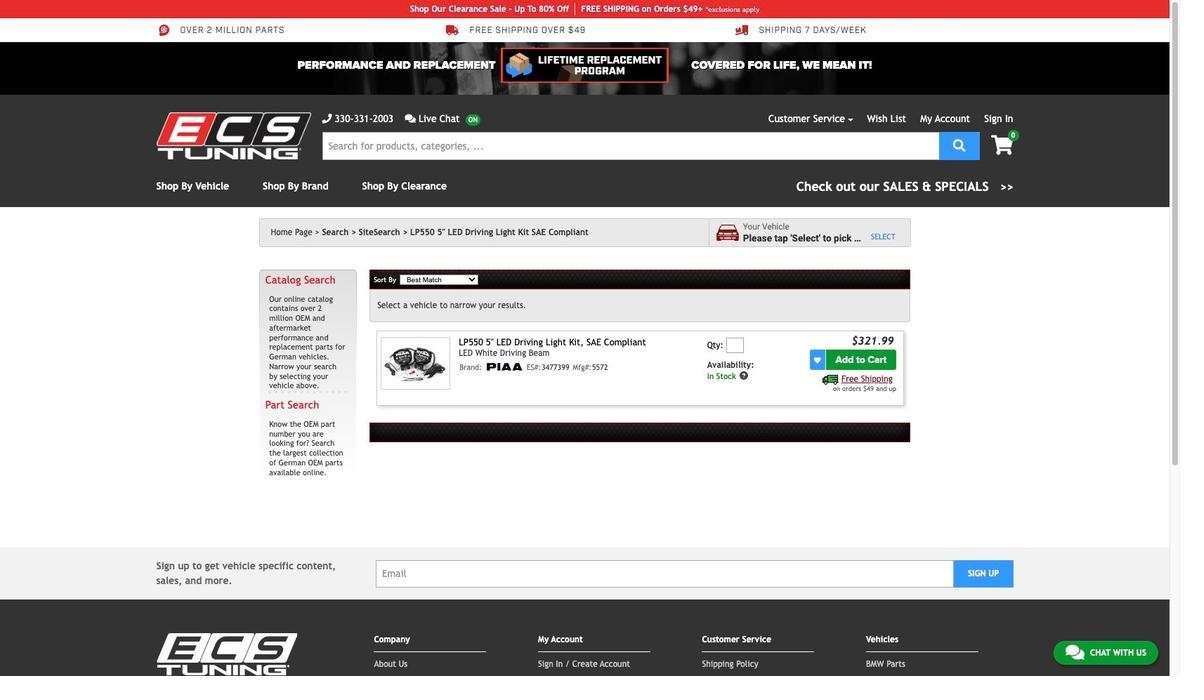 Task type: locate. For each thing, give the bounding box(es) containing it.
piaa - corporate logo image
[[484, 363, 523, 371]]

Search text field
[[322, 132, 939, 160]]

None text field
[[726, 338, 744, 353]]

es#3477399 - 5572 - lp550 5" led driving light kit, sae compliant - led white driving beam - piaa - audi bmw volkswagen mercedes benz mini porsche image
[[381, 337, 451, 390]]

free shipping image
[[823, 375, 839, 385]]

ecs tuning image
[[156, 112, 311, 159], [156, 634, 297, 676]]

comments image
[[405, 114, 416, 124]]

0 vertical spatial ecs tuning image
[[156, 112, 311, 159]]

Email email field
[[376, 560, 954, 588]]

search image
[[953, 139, 966, 151]]

1 vertical spatial ecs tuning image
[[156, 634, 297, 676]]



Task type: describe. For each thing, give the bounding box(es) containing it.
comments image
[[1065, 644, 1084, 661]]

add to wish list image
[[814, 357, 821, 364]]

lifetime replacement program banner image
[[501, 48, 668, 83]]

shopping cart image
[[991, 136, 1013, 155]]

question sign image
[[739, 371, 748, 381]]

phone image
[[322, 114, 332, 124]]

2 ecs tuning image from the top
[[156, 634, 297, 676]]

1 ecs tuning image from the top
[[156, 112, 311, 159]]



Task type: vqa. For each thing, say whether or not it's contained in the screenshot.
$79.99
no



